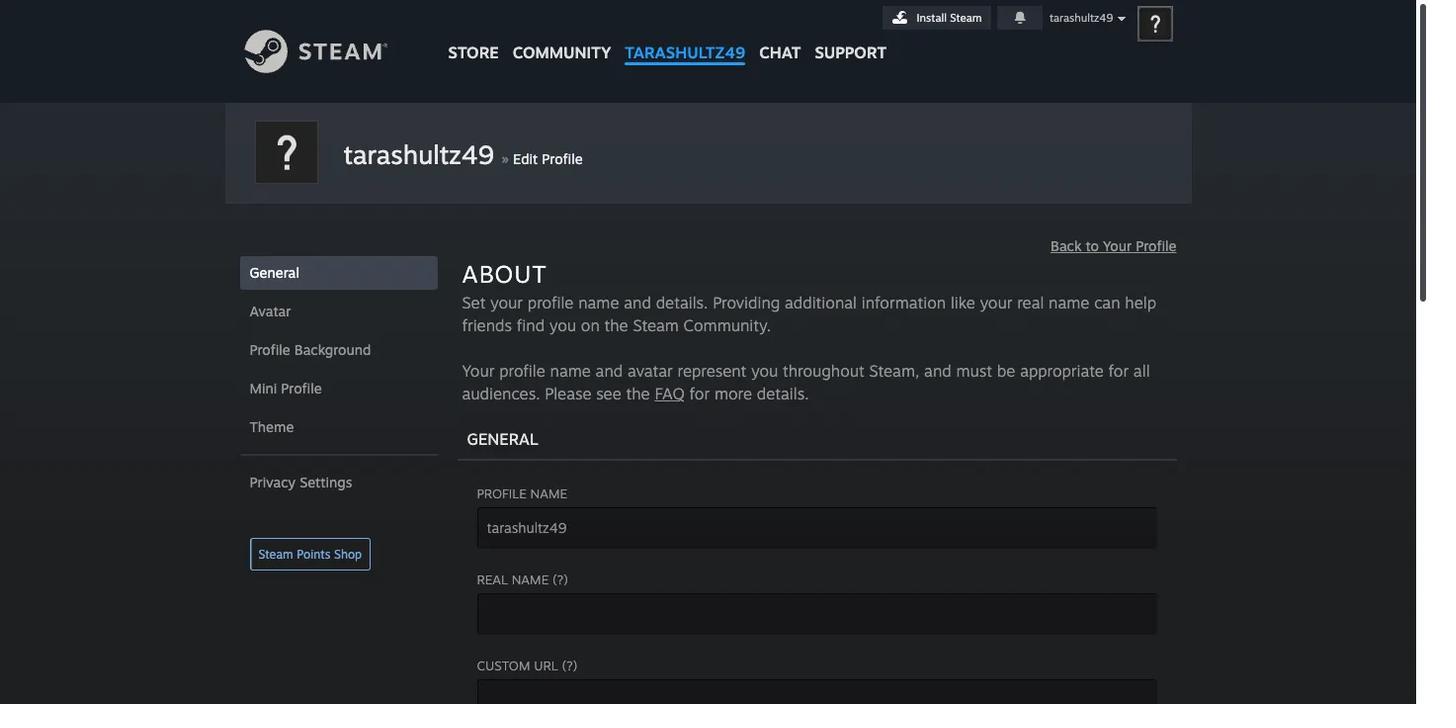 Task type: locate. For each thing, give the bounding box(es) containing it.
1 vertical spatial name
[[512, 572, 549, 587]]

profile inside "set your profile name and details. providing additional information like your real name can help friends find you on the steam community."
[[528, 293, 574, 312]]

points
[[297, 547, 331, 562]]

and
[[624, 293, 652, 312], [596, 361, 623, 381], [925, 361, 952, 381]]

1 your from the left
[[491, 293, 523, 312]]

profile inside tarashultz49 » edit profile
[[542, 150, 583, 167]]

details.
[[656, 293, 708, 312], [757, 384, 809, 403]]

profile inside 'link'
[[281, 380, 322, 397]]

(?) for custom url (?)
[[562, 658, 578, 673]]

faq
[[655, 384, 685, 403]]

support
[[815, 43, 887, 62]]

tarashultz49 link
[[618, 0, 753, 72], [344, 138, 494, 170]]

profile background link
[[240, 333, 438, 367]]

privacy settings link
[[240, 466, 438, 499]]

name for profile
[[531, 486, 568, 501]]

avatar
[[250, 303, 291, 319]]

friends
[[462, 315, 512, 335]]

0 horizontal spatial general
[[250, 264, 300, 281]]

1 vertical spatial your
[[462, 361, 495, 381]]

1 vertical spatial (?)
[[562, 658, 578, 673]]

steam left points
[[259, 547, 293, 562]]

steam inside "set your profile name and details. providing additional information like your real name can help friends find you on the steam community."
[[633, 315, 679, 335]]

profile up help
[[1136, 237, 1177, 254]]

community link
[[506, 0, 618, 72]]

name right the real
[[512, 572, 549, 587]]

steam,
[[870, 361, 920, 381]]

your up audiences.
[[462, 361, 495, 381]]

1 horizontal spatial details.
[[757, 384, 809, 403]]

1 horizontal spatial you
[[752, 361, 778, 381]]

you up the more
[[752, 361, 778, 381]]

0 vertical spatial you
[[550, 315, 577, 335]]

1 horizontal spatial steam
[[633, 315, 679, 335]]

for
[[1109, 361, 1129, 381], [690, 384, 710, 403]]

0 horizontal spatial tarashultz49 link
[[344, 138, 494, 170]]

2 horizontal spatial steam
[[950, 11, 982, 25]]

you inside "set your profile name and details. providing additional information like your real name can help friends find you on the steam community."
[[550, 315, 577, 335]]

on
[[581, 315, 600, 335]]

your
[[491, 293, 523, 312], [980, 293, 1013, 312]]

name up real name (?)
[[531, 486, 568, 501]]

1 horizontal spatial tarashultz49
[[625, 43, 746, 62]]

name up please
[[550, 361, 591, 381]]

support link
[[808, 0, 894, 67]]

profile inside your profile name and avatar represent you throughout steam, and must be appropriate for all audiences. please see the
[[500, 361, 546, 381]]

name
[[579, 293, 619, 312], [1049, 293, 1090, 312], [550, 361, 591, 381]]

avatar link
[[240, 295, 438, 328]]

0 horizontal spatial and
[[596, 361, 623, 381]]

0 vertical spatial steam
[[950, 11, 982, 25]]

0 horizontal spatial you
[[550, 315, 577, 335]]

None text field
[[477, 507, 1157, 549], [477, 593, 1157, 635], [477, 679, 1157, 704], [477, 507, 1157, 549], [477, 593, 1157, 635], [477, 679, 1157, 704]]

settings
[[300, 474, 352, 490]]

1 horizontal spatial for
[[1109, 361, 1129, 381]]

1 horizontal spatial and
[[624, 293, 652, 312]]

profile down avatar
[[250, 341, 290, 358]]

your
[[1103, 237, 1132, 254], [462, 361, 495, 381]]

name
[[531, 486, 568, 501], [512, 572, 549, 587]]

1 vertical spatial steam
[[633, 315, 679, 335]]

0 vertical spatial profile
[[528, 293, 574, 312]]

for down represent
[[690, 384, 710, 403]]

real
[[1018, 293, 1045, 312]]

and left must
[[925, 361, 952, 381]]

2 vertical spatial tarashultz49
[[344, 138, 494, 170]]

steam up avatar
[[633, 315, 679, 335]]

general
[[250, 264, 300, 281], [467, 429, 539, 449]]

faq link
[[655, 384, 685, 403]]

0 vertical spatial details.
[[656, 293, 708, 312]]

profile
[[528, 293, 574, 312], [500, 361, 546, 381]]

set
[[462, 293, 486, 312]]

1 horizontal spatial your
[[1103, 237, 1132, 254]]

faq for more details.
[[655, 384, 809, 403]]

real
[[477, 572, 508, 587]]

and up see
[[596, 361, 623, 381]]

back
[[1051, 237, 1082, 254]]

profile right mini
[[281, 380, 322, 397]]

profile
[[542, 150, 583, 167], [1136, 237, 1177, 254], [250, 341, 290, 358], [281, 380, 322, 397], [477, 486, 527, 501]]

general up avatar
[[250, 264, 300, 281]]

more
[[715, 384, 753, 403]]

0 horizontal spatial details.
[[656, 293, 708, 312]]

information
[[862, 293, 946, 312]]

1 vertical spatial you
[[752, 361, 778, 381]]

your down about
[[491, 293, 523, 312]]

general down audiences.
[[467, 429, 539, 449]]

help
[[1126, 293, 1157, 312]]

steam right install
[[950, 11, 982, 25]]

name up on in the left of the page
[[579, 293, 619, 312]]

the
[[605, 315, 629, 335], [626, 384, 650, 403]]

steam points shop
[[259, 547, 362, 562]]

0 vertical spatial tarashultz49
[[1050, 11, 1114, 25]]

mini
[[250, 380, 277, 397]]

the down avatar
[[626, 384, 650, 403]]

(?) for real name (?)
[[553, 572, 568, 587]]

tarashultz49 link left chat
[[618, 0, 753, 72]]

1 horizontal spatial tarashultz49 link
[[618, 0, 753, 72]]

audiences.
[[462, 384, 540, 403]]

custom url (?)
[[477, 658, 578, 673]]

0 vertical spatial (?)
[[553, 572, 568, 587]]

0 vertical spatial for
[[1109, 361, 1129, 381]]

install steam link
[[883, 6, 991, 30]]

(?) right the real
[[553, 572, 568, 587]]

must
[[957, 361, 993, 381]]

0 horizontal spatial your
[[462, 361, 495, 381]]

(?)
[[553, 572, 568, 587], [562, 658, 578, 673]]

general link
[[240, 256, 438, 290]]

background
[[294, 341, 371, 358]]

shop
[[334, 547, 362, 562]]

and up avatar
[[624, 293, 652, 312]]

(?) right url
[[562, 658, 578, 673]]

profile right edit
[[542, 150, 583, 167]]

1 horizontal spatial your
[[980, 293, 1013, 312]]

1 vertical spatial the
[[626, 384, 650, 403]]

tarashultz49 link left »
[[344, 138, 494, 170]]

steam
[[950, 11, 982, 25], [633, 315, 679, 335], [259, 547, 293, 562]]

»
[[502, 148, 509, 168]]

1 vertical spatial for
[[690, 384, 710, 403]]

0 vertical spatial the
[[605, 315, 629, 335]]

1 horizontal spatial general
[[467, 429, 539, 449]]

the right on in the left of the page
[[605, 315, 629, 335]]

0 horizontal spatial steam
[[259, 547, 293, 562]]

0 vertical spatial tarashultz49 link
[[618, 0, 753, 72]]

your right like
[[980, 293, 1013, 312]]

your right to at right top
[[1103, 237, 1132, 254]]

1 vertical spatial tarashultz49
[[625, 43, 746, 62]]

you
[[550, 315, 577, 335], [752, 361, 778, 381]]

2 horizontal spatial tarashultz49
[[1050, 11, 1114, 25]]

details. down throughout
[[757, 384, 809, 403]]

profile name
[[477, 486, 568, 501]]

0 vertical spatial your
[[1103, 237, 1132, 254]]

you left on in the left of the page
[[550, 315, 577, 335]]

1 vertical spatial details.
[[757, 384, 809, 403]]

profile up the "find"
[[528, 293, 574, 312]]

for left "all"
[[1109, 361, 1129, 381]]

0 horizontal spatial your
[[491, 293, 523, 312]]

install
[[917, 11, 947, 25]]

1 vertical spatial profile
[[500, 361, 546, 381]]

name inside your profile name and avatar represent you throughout steam, and must be appropriate for all audiences. please see the
[[550, 361, 591, 381]]

tarashultz49
[[1050, 11, 1114, 25], [625, 43, 746, 62], [344, 138, 494, 170]]

details. up community.
[[656, 293, 708, 312]]

0 vertical spatial name
[[531, 486, 568, 501]]

tarashultz49 » edit profile
[[344, 138, 583, 170]]

community.
[[684, 315, 771, 335]]

profile up audiences.
[[500, 361, 546, 381]]



Task type: describe. For each thing, give the bounding box(es) containing it.
details. inside "set your profile name and details. providing additional information like your real name can help friends find you on the steam community."
[[656, 293, 708, 312]]

0 vertical spatial general
[[250, 264, 300, 281]]

chat
[[760, 43, 801, 62]]

set your profile name and details. providing additional information like your real name can help friends find you on the steam community.
[[462, 293, 1157, 335]]

mini profile
[[250, 380, 322, 397]]

profile background
[[250, 341, 371, 358]]

avatar
[[628, 361, 673, 381]]

real name (?)
[[477, 572, 568, 587]]

2 horizontal spatial and
[[925, 361, 952, 381]]

steam points shop link
[[250, 538, 371, 571]]

your profile name and avatar represent you throughout steam, and must be appropriate for all audiences. please see the
[[462, 361, 1151, 403]]

store
[[448, 43, 499, 62]]

all
[[1134, 361, 1151, 381]]

see
[[596, 384, 622, 403]]

additional
[[785, 293, 857, 312]]

appropriate
[[1021, 361, 1104, 381]]

2 your from the left
[[980, 293, 1013, 312]]

providing
[[713, 293, 781, 312]]

and inside "set your profile name and details. providing additional information like your real name can help friends find you on the steam community."
[[624, 293, 652, 312]]

edit profile link
[[513, 150, 583, 167]]

install steam
[[917, 11, 982, 25]]

name for real
[[512, 572, 549, 587]]

steam inside "link"
[[950, 11, 982, 25]]

privacy settings
[[250, 474, 352, 490]]

url
[[534, 658, 558, 673]]

back to your profile
[[1051, 237, 1177, 254]]

your inside your profile name and avatar represent you throughout steam, and must be appropriate for all audiences. please see the
[[462, 361, 495, 381]]

0 horizontal spatial for
[[690, 384, 710, 403]]

to
[[1086, 237, 1099, 254]]

theme link
[[240, 410, 438, 444]]

for inside your profile name and avatar represent you throughout steam, and must be appropriate for all audiences. please see the
[[1109, 361, 1129, 381]]

2 vertical spatial steam
[[259, 547, 293, 562]]

profile up the real
[[477, 486, 527, 501]]

chat link
[[753, 0, 808, 67]]

0 horizontal spatial tarashultz49
[[344, 138, 494, 170]]

community
[[513, 43, 611, 62]]

be
[[998, 361, 1016, 381]]

can
[[1095, 293, 1121, 312]]

custom
[[477, 658, 530, 673]]

the inside "set your profile name and details. providing additional information like your real name can help friends find you on the steam community."
[[605, 315, 629, 335]]

represent
[[678, 361, 747, 381]]

name left can
[[1049, 293, 1090, 312]]

throughout
[[783, 361, 865, 381]]

mini profile link
[[240, 372, 438, 405]]

edit
[[513, 150, 538, 167]]

tarashultz49 inside "link"
[[625, 43, 746, 62]]

about
[[462, 259, 547, 289]]

please
[[545, 384, 592, 403]]

privacy
[[250, 474, 296, 490]]

the inside your profile name and avatar represent you throughout steam, and must be appropriate for all audiences. please see the
[[626, 384, 650, 403]]

find
[[517, 315, 545, 335]]

1 vertical spatial tarashultz49 link
[[344, 138, 494, 170]]

back to your profile link
[[1051, 237, 1177, 254]]

you inside your profile name and avatar represent you throughout steam, and must be appropriate for all audiences. please see the
[[752, 361, 778, 381]]

1 vertical spatial general
[[467, 429, 539, 449]]

store link
[[442, 0, 506, 72]]

theme
[[250, 418, 294, 435]]

like
[[951, 293, 976, 312]]



Task type: vqa. For each thing, say whether or not it's contained in the screenshot.
"Followed" associated with Followed Games...
no



